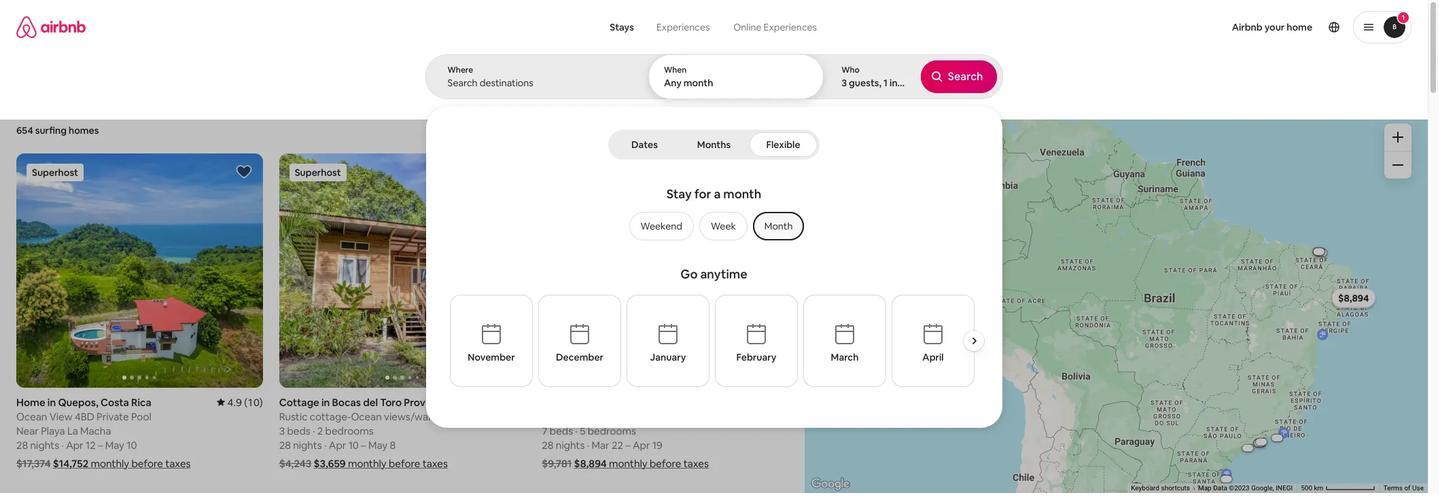 Task type: vqa. For each thing, say whether or not it's contained in the screenshot.
"February" Button
yes



Task type: describe. For each thing, give the bounding box(es) containing it.
where
[[448, 65, 473, 75]]

3 inside rustic cottage-ocean views/walk to surfing/jungle 3 beds · 2 bedrooms 28 nights · apr 10 – may 8 $4,243 $3,659 monthly before taxes
[[279, 425, 285, 437]]

4.9
[[227, 396, 242, 409]]

surfing
[[35, 124, 67, 137]]

before inside 7 beds · 5 bedrooms 28 nights · mar 22 – apr 19 $9,781 $8,894 monthly before taxes
[[650, 457, 681, 470]]

500 km button
[[1297, 484, 1380, 494]]

nights inside rustic cottage-ocean views/walk to surfing/jungle 3 beds · 2 bedrooms 28 nights · apr 10 – may 8 $4,243 $3,659 monthly before taxes
[[293, 439, 322, 452]]

weekend
[[641, 220, 682, 232]]

19
[[652, 439, 663, 452]]

· down cottage-
[[313, 425, 315, 437]]

month
[[765, 220, 793, 232]]

display total before taxes switch
[[1376, 73, 1400, 89]]

grand
[[903, 87, 927, 98]]

rustic
[[279, 410, 308, 423]]

flexible button
[[750, 133, 817, 157]]

google,
[[1252, 485, 1274, 492]]

may inside home in quepos, costa rica ocean view 4bd private pool near playa la macha 28 nights · apr 12 – may 10 $17,374 $14,752 monthly before taxes
[[105, 439, 124, 452]]

monthly inside home in quepos, costa rica ocean view 4bd private pool near playa la macha 28 nights · apr 12 – may 10 $17,374 $14,752 monthly before taxes
[[91, 457, 129, 470]]

1 inside dropdown button
[[1402, 13, 1405, 22]]

28 inside home in quepos, costa rica ocean view 4bd private pool near playa la macha 28 nights · apr 12 – may 10 $17,374 $14,752 monthly before taxes
[[16, 439, 28, 452]]

airbnb
[[1232, 21, 1263, 33]]

before inside home in quepos, costa rica ocean view 4bd private pool near playa la macha 28 nights · apr 12 – may 10 $17,374 $14,752 monthly before taxes
[[132, 457, 163, 470]]

1 horizontal spatial private
[[708, 87, 735, 98]]

bedrooms inside 7 beds · 5 bedrooms 28 nights · mar 22 – apr 19 $9,781 $8,894 monthly before taxes
[[588, 425, 636, 437]]

4bd
[[75, 410, 94, 423]]

$4,243
[[279, 457, 312, 470]]

go anytime
[[681, 266, 748, 282]]

none search field containing stay for a month
[[425, 0, 1003, 428]]

ocean inside home in quepos, costa rica ocean view 4bd private pool near playa la macha 28 nights · apr 12 – may 10 $17,374 $14,752 monthly before taxes
[[16, 410, 47, 423]]

rooms
[[737, 87, 761, 98]]

beds inside 7 beds · 5 bedrooms 28 nights · mar 22 – apr 19 $9,781 $8,894 monthly before taxes
[[550, 425, 573, 437]]

dates button
[[611, 133, 678, 157]]

earth homes
[[578, 87, 627, 98]]

experiences button
[[645, 14, 722, 41]]

apr inside home in quepos, costa rica ocean view 4bd private pool near playa la macha 28 nights · apr 12 – may 10 $17,374 $14,752 monthly before taxes
[[66, 439, 83, 452]]

10 inside rustic cottage-ocean views/walk to surfing/jungle 3 beds · 2 bedrooms 28 nights · apr 10 – may 8 $4,243 $3,659 monthly before taxes
[[348, 439, 359, 452]]

(10)
[[244, 396, 263, 409]]

· inside home in quepos, costa rica ocean view 4bd private pool near playa la macha 28 nights · apr 12 – may 10 $17,374 $14,752 monthly before taxes
[[61, 439, 64, 452]]

stays tab panel
[[425, 54, 1003, 428]]

500
[[1301, 485, 1313, 492]]

of
[[1405, 485, 1411, 492]]

– inside 7 beds · 5 bedrooms 28 nights · mar 22 – apr 19 $9,781 $8,894 monthly before taxes
[[626, 439, 631, 452]]

vineyards
[[976, 87, 1014, 98]]

playa
[[41, 425, 65, 437]]

4.9 (10)
[[227, 396, 263, 409]]

terms
[[1384, 485, 1403, 492]]

february button
[[715, 295, 798, 387]]

month inside when any month
[[684, 77, 713, 89]]

flexible
[[766, 139, 801, 151]]

april button
[[892, 295, 975, 387]]

7 beds · 5 bedrooms 28 nights · mar 22 – apr 19 $9,781 $8,894 monthly before taxes
[[542, 425, 709, 470]]

8
[[390, 439, 396, 452]]

· left mar
[[587, 439, 590, 452]]

january
[[650, 351, 686, 364]]

in
[[47, 396, 56, 409]]

la
[[67, 425, 78, 437]]

$8,894 inside $8,894 button
[[1338, 292, 1369, 304]]

654 surfing homes
[[16, 124, 99, 137]]

online experiences
[[734, 21, 817, 33]]

months
[[697, 139, 731, 151]]

2 experiences from the left
[[764, 21, 817, 33]]

bedrooms inside rustic cottage-ocean views/walk to surfing/jungle 3 beds · 2 bedrooms 28 nights · apr 10 – may 8 $4,243 $3,659 monthly before taxes
[[325, 425, 374, 437]]

pets
[[928, 77, 948, 89]]

rustic cottage-ocean views/walk to surfing/jungle 3 beds · 2 bedrooms 28 nights · apr 10 – may 8 $4,243 $3,659 monthly before taxes
[[279, 410, 518, 470]]

km
[[1314, 485, 1324, 492]]

3 inside who 3 guests, 1 infant, 2 pets
[[842, 77, 847, 89]]

taxes inside rustic cottage-ocean views/walk to surfing/jungle 3 beds · 2 bedrooms 28 nights · apr 10 – may 8 $4,243 $3,659 monthly before taxes
[[423, 457, 448, 470]]

inegi
[[1276, 485, 1293, 492]]

Where field
[[448, 77, 625, 89]]

taxes inside home in quepos, costa rica ocean view 4bd private pool near playa la macha 28 nights · apr 12 – may 10 $17,374 $14,752 monthly before taxes
[[165, 457, 191, 470]]

ocean inside rustic cottage-ocean views/walk to surfing/jungle 3 beds · 2 bedrooms 28 nights · apr 10 – may 8 $4,243 $3,659 monthly before taxes
[[351, 410, 382, 423]]

use
[[1413, 485, 1424, 492]]

domes
[[404, 87, 432, 98]]

any
[[664, 77, 682, 89]]

google map
showing 36 stays. region
[[805, 107, 1428, 494]]

apr inside 7 beds · 5 bedrooms 28 nights · mar 22 – apr 19 $9,781 $8,894 monthly before taxes
[[633, 439, 650, 452]]

· up $3,659
[[324, 439, 327, 452]]

online experiences link
[[722, 14, 829, 41]]

google image
[[808, 476, 853, 494]]

surfing/jungle
[[451, 410, 518, 423]]

zoom in image
[[1393, 132, 1404, 143]]

monthly inside rustic cottage-ocean views/walk to surfing/jungle 3 beds · 2 bedrooms 28 nights · apr 10 – may 8 $4,243 $3,659 monthly before taxes
[[348, 457, 387, 470]]

march
[[831, 351, 859, 364]]

nights inside 7 beds · 5 bedrooms 28 nights · mar 22 – apr 19 $9,781 $8,894 monthly before taxes
[[556, 439, 585, 452]]

keyboard shortcuts
[[1131, 485, 1190, 492]]

beach
[[850, 87, 874, 98]]

©2023
[[1229, 485, 1250, 492]]

add to wishlist: home in quepos, costa rica image
[[236, 164, 252, 180]]

map
[[1198, 485, 1212, 492]]

5
[[580, 425, 586, 437]]

home
[[16, 396, 45, 409]]

a
[[714, 186, 721, 202]]

march button
[[804, 295, 886, 387]]

500 km
[[1301, 485, 1326, 492]]



Task type: locate. For each thing, give the bounding box(es) containing it.
may
[[105, 439, 124, 452], [368, 439, 388, 452]]

monthly
[[91, 457, 129, 470], [348, 457, 387, 470], [609, 457, 648, 470]]

0 horizontal spatial may
[[105, 439, 124, 452]]

1 monthly from the left
[[91, 457, 129, 470]]

1 horizontal spatial ocean
[[351, 410, 382, 423]]

1 vertical spatial private
[[97, 410, 129, 423]]

quepos,
[[58, 396, 98, 409]]

1 horizontal spatial before
[[389, 457, 420, 470]]

bedrooms down cottage-
[[325, 425, 374, 437]]

2 inside rustic cottage-ocean views/walk to surfing/jungle 3 beds · 2 bedrooms 28 nights · apr 10 – may 8 $4,243 $3,659 monthly before taxes
[[317, 425, 323, 437]]

december
[[556, 351, 604, 364]]

pianos
[[928, 87, 954, 98]]

beds
[[287, 425, 310, 437], [550, 425, 573, 437]]

654
[[16, 124, 33, 137]]

pool
[[131, 410, 151, 423]]

$9,556
[[1338, 293, 1368, 306]]

– inside home in quepos, costa rica ocean view 4bd private pool near playa la macha 28 nights · apr 12 – may 10 $17,374 $14,752 monthly before taxes
[[98, 439, 103, 452]]

0 horizontal spatial apr
[[66, 439, 83, 452]]

mar
[[592, 439, 610, 452]]

your
[[1265, 21, 1285, 33]]

– left 8
[[361, 439, 366, 452]]

– right 22
[[626, 439, 631, 452]]

private inside home in quepos, costa rica ocean view 4bd private pool near playa la macha 28 nights · apr 12 – may 10 $17,374 $14,752 monthly before taxes
[[97, 410, 129, 423]]

go
[[681, 266, 698, 282]]

10 inside home in quepos, costa rica ocean view 4bd private pool near playa la macha 28 nights · apr 12 – may 10 $17,374 $14,752 monthly before taxes
[[127, 439, 137, 452]]

taxes
[[165, 457, 191, 470], [423, 457, 448, 470], [684, 457, 709, 470]]

camping
[[460, 87, 495, 98]]

1 vertical spatial 2
[[317, 425, 323, 437]]

terms of use
[[1384, 485, 1424, 492]]

$3,659
[[314, 457, 346, 470]]

homes
[[601, 87, 627, 98], [69, 124, 99, 137]]

2 apr from the left
[[329, 439, 346, 452]]

1 apr from the left
[[66, 439, 83, 452]]

1 horizontal spatial beds
[[550, 425, 573, 437]]

month right a on the top of page
[[723, 186, 762, 202]]

$8,894 inside 7 beds · 5 bedrooms 28 nights · mar 22 – apr 19 $9,781 $8,894 monthly before taxes
[[574, 457, 607, 470]]

airbnb your home link
[[1224, 13, 1321, 41]]

0 horizontal spatial 1
[[884, 77, 888, 89]]

1 horizontal spatial may
[[368, 439, 388, 452]]

near
[[16, 425, 39, 437]]

3 taxes from the left
[[684, 457, 709, 470]]

1 horizontal spatial 1
[[1402, 13, 1405, 22]]

1 horizontal spatial 28
[[279, 439, 291, 452]]

0 vertical spatial $8,894
[[1338, 292, 1369, 304]]

shortcuts
[[1161, 485, 1190, 492]]

experiences up when
[[657, 21, 710, 33]]

rica
[[131, 396, 151, 409]]

week
[[711, 220, 736, 232]]

2 horizontal spatial 28
[[542, 439, 554, 452]]

nights down playa
[[30, 439, 59, 452]]

2 inside who 3 guests, 1 infant, 2 pets
[[921, 77, 926, 89]]

views/walk
[[384, 410, 436, 423]]

1 inside who 3 guests, 1 infant, 2 pets
[[884, 77, 888, 89]]

2 horizontal spatial before
[[650, 457, 681, 470]]

2
[[921, 77, 926, 89], [317, 425, 323, 437]]

month
[[684, 77, 713, 89], [723, 186, 762, 202]]

stay
[[667, 186, 692, 202]]

1 vertical spatial homes
[[69, 124, 99, 137]]

0 horizontal spatial nights
[[30, 439, 59, 452]]

1 horizontal spatial month
[[723, 186, 762, 202]]

0 horizontal spatial 3
[[279, 425, 285, 437]]

0 vertical spatial 1
[[1402, 13, 1405, 22]]

stay for a month
[[667, 186, 762, 202]]

3 before from the left
[[650, 457, 681, 470]]

28 inside rustic cottage-ocean views/walk to surfing/jungle 3 beds · 2 bedrooms 28 nights · apr 10 – may 8 $4,243 $3,659 monthly before taxes
[[279, 439, 291, 452]]

28 down near
[[16, 439, 28, 452]]

homes right earth
[[601, 87, 627, 98]]

stay for a month group
[[493, 181, 935, 261]]

1 horizontal spatial 2
[[921, 77, 926, 89]]

nights
[[30, 439, 59, 452], [293, 439, 322, 452], [556, 439, 585, 452]]

1 28 from the left
[[16, 439, 28, 452]]

1 vertical spatial month
[[723, 186, 762, 202]]

2 horizontal spatial monthly
[[609, 457, 648, 470]]

apr up $3,659
[[329, 439, 346, 452]]

profile element
[[857, 0, 1412, 54]]

zoom out image
[[1393, 160, 1404, 171]]

monthly right $3,659
[[348, 457, 387, 470]]

before down 19
[[650, 457, 681, 470]]

ocean left views/walk
[[351, 410, 382, 423]]

apr left 19
[[633, 439, 650, 452]]

monthly down 12
[[91, 457, 129, 470]]

december button
[[538, 295, 621, 387]]

group inside stay for a month group
[[624, 212, 805, 241]]

1 horizontal spatial homes
[[601, 87, 627, 98]]

february
[[737, 351, 777, 364]]

beds down rustic
[[287, 425, 310, 437]]

costa
[[101, 396, 129, 409]]

when
[[664, 65, 687, 75]]

0 horizontal spatial ocean
[[16, 410, 47, 423]]

0 horizontal spatial 2
[[317, 425, 323, 437]]

may inside rustic cottage-ocean views/walk to surfing/jungle 3 beds · 2 bedrooms 28 nights · apr 10 – may 8 $4,243 $3,659 monthly before taxes
[[368, 439, 388, 452]]

1 horizontal spatial taxes
[[423, 457, 448, 470]]

0 horizontal spatial homes
[[69, 124, 99, 137]]

1 may from the left
[[105, 439, 124, 452]]

2 ocean from the left
[[351, 410, 382, 423]]

0 vertical spatial homes
[[601, 87, 627, 98]]

for
[[695, 186, 711, 202]]

3 monthly from the left
[[609, 457, 648, 470]]

may left 8
[[368, 439, 388, 452]]

home
[[1287, 21, 1313, 33]]

0 vertical spatial 3
[[842, 77, 847, 89]]

0 horizontal spatial month
[[684, 77, 713, 89]]

None search field
[[425, 0, 1003, 428]]

online
[[734, 21, 762, 33]]

– inside rustic cottage-ocean views/walk to surfing/jungle 3 beds · 2 bedrooms 28 nights · apr 10 – may 8 $4,243 $3,659 monthly before taxes
[[361, 439, 366, 452]]

0 vertical spatial month
[[684, 77, 713, 89]]

1 nights from the left
[[30, 439, 59, 452]]

0 horizontal spatial –
[[98, 439, 103, 452]]

1 vertical spatial $8,894
[[574, 457, 607, 470]]

group containing weekend
[[624, 212, 805, 241]]

0 horizontal spatial beds
[[287, 425, 310, 437]]

when any month
[[664, 65, 713, 89]]

1 experiences from the left
[[657, 21, 710, 33]]

2 bedrooms from the left
[[588, 425, 636, 437]]

macha
[[80, 425, 111, 437]]

3 apr from the left
[[633, 439, 650, 452]]

2 horizontal spatial apr
[[633, 439, 650, 452]]

$17,374
[[16, 457, 51, 470]]

·
[[313, 425, 315, 437], [575, 425, 578, 437], [61, 439, 64, 452], [324, 439, 327, 452], [587, 439, 590, 452]]

0 horizontal spatial experiences
[[657, 21, 710, 33]]

group
[[0, 54, 1178, 107], [16, 154, 263, 388], [279, 154, 526, 388], [542, 154, 789, 388], [624, 212, 805, 241]]

1 bedrooms from the left
[[325, 425, 374, 437]]

2 taxes from the left
[[423, 457, 448, 470]]

beds inside rustic cottage-ocean views/walk to surfing/jungle 3 beds · 2 bedrooms 28 nights · apr 10 – may 8 $4,243 $3,659 monthly before taxes
[[287, 425, 310, 437]]

0 horizontal spatial private
[[97, 410, 129, 423]]

1 horizontal spatial apr
[[329, 439, 346, 452]]

1 horizontal spatial monthly
[[348, 457, 387, 470]]

2 before from the left
[[389, 457, 420, 470]]

earth
[[578, 87, 599, 98]]

before down 8
[[389, 457, 420, 470]]

1 horizontal spatial 3
[[842, 77, 847, 89]]

islands
[[525, 87, 551, 98]]

1
[[1402, 13, 1405, 22], [884, 77, 888, 89]]

months button
[[681, 133, 747, 157]]

0 horizontal spatial before
[[132, 457, 163, 470]]

private rooms
[[708, 87, 761, 98]]

0 horizontal spatial 28
[[16, 439, 28, 452]]

0 horizontal spatial monthly
[[91, 457, 129, 470]]

infant,
[[890, 77, 919, 89]]

guests,
[[849, 77, 882, 89]]

nights up the $4,243
[[293, 439, 322, 452]]

0 horizontal spatial bedrooms
[[325, 425, 374, 437]]

10
[[127, 439, 137, 452], [348, 439, 359, 452]]

anytime
[[700, 266, 748, 282]]

12
[[86, 439, 96, 452]]

november
[[468, 351, 515, 364]]

28 inside 7 beds · 5 bedrooms 28 nights · mar 22 – apr 19 $9,781 $8,894 monthly before taxes
[[542, 439, 554, 452]]

private left rooms
[[708, 87, 735, 98]]

2 beds from the left
[[550, 425, 573, 437]]

1 ocean from the left
[[16, 410, 47, 423]]

· left the 5
[[575, 425, 578, 437]]

1 vertical spatial 3
[[279, 425, 285, 437]]

ocean
[[16, 410, 47, 423], [351, 410, 382, 423]]

1 horizontal spatial nights
[[293, 439, 322, 452]]

november button
[[450, 295, 533, 387]]

2 horizontal spatial –
[[626, 439, 631, 452]]

2 left pets
[[921, 77, 926, 89]]

10 down pool
[[127, 439, 137, 452]]

0 horizontal spatial 10
[[127, 439, 137, 452]]

22
[[612, 439, 623, 452]]

· down playa
[[61, 439, 64, 452]]

0 horizontal spatial taxes
[[165, 457, 191, 470]]

1 horizontal spatial experiences
[[764, 21, 817, 33]]

3 down who
[[842, 77, 847, 89]]

3 – from the left
[[626, 439, 631, 452]]

go anytime group
[[450, 261, 990, 411]]

$9,556 button
[[1332, 290, 1374, 309]]

stays
[[610, 21, 634, 33]]

nights inside home in quepos, costa rica ocean view 4bd private pool near playa la macha 28 nights · apr 12 – may 10 $17,374 $14,752 monthly before taxes
[[30, 439, 59, 452]]

month right any
[[684, 77, 713, 89]]

1 vertical spatial 1
[[884, 77, 888, 89]]

7
[[542, 425, 548, 437]]

1 before from the left
[[132, 457, 163, 470]]

2 down cottage-
[[317, 425, 323, 437]]

3
[[842, 77, 847, 89], [279, 425, 285, 437]]

2 monthly from the left
[[348, 457, 387, 470]]

1 horizontal spatial bedrooms
[[588, 425, 636, 437]]

lakefront
[[783, 87, 821, 98]]

beds right 7
[[550, 425, 573, 437]]

may down macha
[[105, 439, 124, 452]]

before inside rustic cottage-ocean views/walk to surfing/jungle 3 beds · 2 bedrooms 28 nights · apr 10 – may 8 $4,243 $3,659 monthly before taxes
[[389, 457, 420, 470]]

dates
[[632, 139, 658, 151]]

3 28 from the left
[[542, 439, 554, 452]]

$8,894
[[1338, 292, 1369, 304], [574, 457, 607, 470]]

2 horizontal spatial taxes
[[684, 457, 709, 470]]

home in quepos, costa rica ocean view 4bd private pool near playa la macha 28 nights · apr 12 – may 10 $17,374 $14,752 monthly before taxes
[[16, 396, 191, 470]]

ocean down home
[[16, 410, 47, 423]]

0 vertical spatial private
[[708, 87, 735, 98]]

1 – from the left
[[98, 439, 103, 452]]

1 10 from the left
[[127, 439, 137, 452]]

keyboard shortcuts button
[[1131, 484, 1190, 494]]

nights down the 5
[[556, 439, 585, 452]]

3 nights from the left
[[556, 439, 585, 452]]

1 horizontal spatial $8,894
[[1338, 292, 1369, 304]]

monthly inside 7 beds · 5 bedrooms 28 nights · mar 22 – apr 19 $9,781 $8,894 monthly before taxes
[[609, 457, 648, 470]]

to
[[438, 410, 448, 423]]

2 horizontal spatial nights
[[556, 439, 585, 452]]

private down costa
[[97, 410, 129, 423]]

terms of use link
[[1384, 485, 1424, 492]]

0 horizontal spatial $8,894
[[574, 457, 607, 470]]

tab list containing dates
[[611, 130, 817, 160]]

28 down 7
[[542, 439, 554, 452]]

bedrooms up 22
[[588, 425, 636, 437]]

monthly down 22
[[609, 457, 648, 470]]

taxes inside 7 beds · 5 bedrooms 28 nights · mar 22 – apr 19 $9,781 $8,894 monthly before taxes
[[684, 457, 709, 470]]

1 beds from the left
[[287, 425, 310, 437]]

10 down cottage-
[[348, 439, 359, 452]]

1 taxes from the left
[[165, 457, 191, 470]]

who
[[842, 65, 860, 75]]

tab list
[[611, 130, 817, 160]]

2 28 from the left
[[279, 439, 291, 452]]

2 may from the left
[[368, 439, 388, 452]]

group containing domes
[[0, 54, 1178, 107]]

1 horizontal spatial –
[[361, 439, 366, 452]]

2 nights from the left
[[293, 439, 322, 452]]

3 down rustic
[[279, 425, 285, 437]]

homes right surfing
[[69, 124, 99, 137]]

experiences right online
[[764, 21, 817, 33]]

0 vertical spatial 2
[[921, 77, 926, 89]]

month inside group
[[723, 186, 762, 202]]

$14,752
[[53, 457, 89, 470]]

what can we help you find? tab list
[[599, 14, 722, 41]]

view
[[49, 410, 73, 423]]

4.9 out of 5 average rating,  10 reviews image
[[217, 396, 263, 409]]

who 3 guests, 1 infant, 2 pets
[[842, 65, 948, 89]]

stays button
[[599, 14, 645, 41]]

apr inside rustic cottage-ocean views/walk to surfing/jungle 3 beds · 2 bedrooms 28 nights · apr 10 – may 8 $4,243 $3,659 monthly before taxes
[[329, 439, 346, 452]]

1 horizontal spatial 10
[[348, 439, 359, 452]]

tab list inside stays tab panel
[[611, 130, 817, 160]]

– right 12
[[98, 439, 103, 452]]

2 – from the left
[[361, 439, 366, 452]]

28 up the $4,243
[[279, 439, 291, 452]]

grand pianos
[[903, 87, 954, 98]]

apr down la
[[66, 439, 83, 452]]

surfing
[[654, 87, 681, 98]]

experiences inside button
[[657, 21, 710, 33]]

2 10 from the left
[[348, 439, 359, 452]]

before down pool
[[132, 457, 163, 470]]



